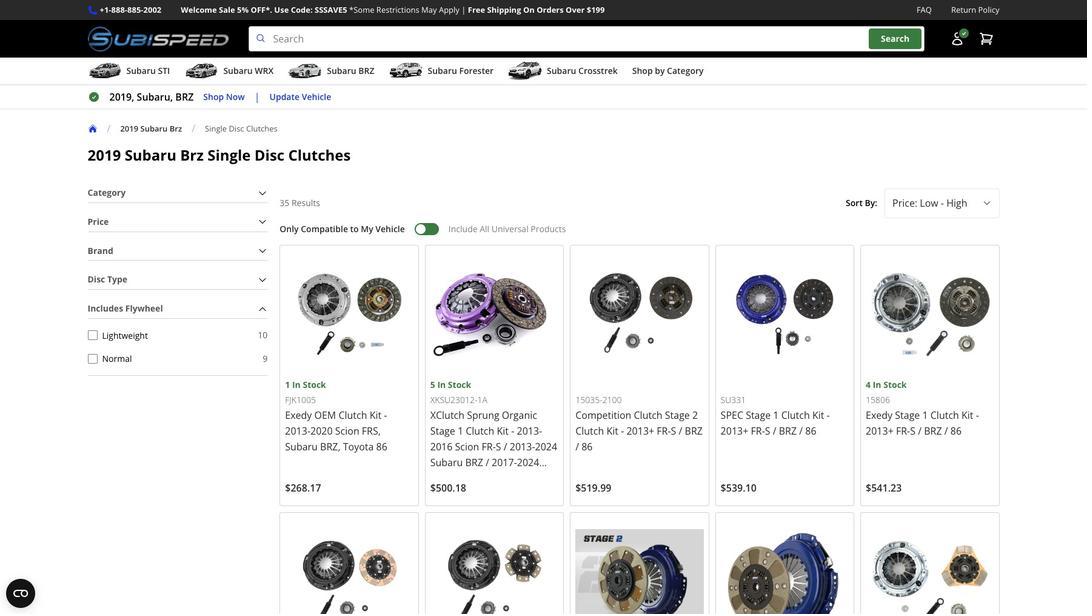 Task type: vqa. For each thing, say whether or not it's contained in the screenshot.
better
no



Task type: locate. For each thing, give the bounding box(es) containing it.
vehicle
[[302, 91, 331, 102], [375, 223, 405, 234]]

2 horizontal spatial 2013+
[[866, 424, 894, 438]]

scion
[[335, 424, 359, 438], [455, 440, 479, 453]]

toyota down 2016
[[430, 472, 461, 485]]

subaru for subaru sti
[[126, 65, 156, 76]]

1 vertical spatial 2024
[[517, 456, 539, 469]]

1 horizontal spatial clutches
[[288, 145, 351, 165]]

kit inside the spec stage 1 clutch kit - 2013+ fr-s / brz / 86
[[812, 409, 824, 422]]

vehicle right my
[[375, 223, 405, 234]]

2019
[[120, 123, 138, 134], [88, 145, 121, 165]]

86
[[805, 424, 816, 438], [951, 424, 962, 438], [376, 440, 387, 453], [582, 440, 593, 453], [464, 472, 475, 485]]

in right the "5"
[[437, 379, 446, 390]]

spec stage 2 clutch kit - 2013-2021 scion fr-s / subaru brz / toyota 86 image
[[575, 518, 704, 614]]

1 vertical spatial scion
[[455, 440, 479, 453]]

1 vertical spatial brz
[[180, 145, 204, 165]]

my
[[361, 223, 373, 234]]

10
[[258, 329, 268, 341]]

brz up category dropdown button
[[180, 145, 204, 165]]

disc inside dropdown button
[[88, 274, 105, 285]]

shop
[[632, 65, 653, 76], [203, 91, 224, 102]]

shop now
[[203, 91, 245, 102]]

3 in from the left
[[873, 379, 881, 390]]

spec stage 1 clutch kit - 2013+ fr-s / brz / 86 image
[[721, 250, 849, 378]]

subaru inside subaru wrx "dropdown button"
[[223, 65, 253, 76]]

subaru brz button
[[288, 60, 374, 84]]

- inside the 5 in stock xksu23012-1a xclutch sprung organic stage 1 clutch kit - 2013- 2016 scion fr-s / 2013-2024 subaru brz / 2017-2024 toyota 86
[[511, 424, 514, 438]]

toyota inside 1 in stock fjk1005 exedy oem clutch kit - 2013-2020 scion frs, subaru brz, toyota 86
[[343, 440, 374, 453]]

disc left type
[[88, 274, 105, 285]]

faq link
[[917, 4, 932, 16]]

2019 subaru brz link
[[120, 123, 192, 134], [120, 123, 182, 134]]

includes flywheel
[[88, 303, 163, 314]]

organic
[[502, 409, 537, 422]]

include
[[449, 223, 478, 234]]

exedy inside 4 in stock 15806 exedy stage 1 clutch kit - 2013+ fr-s / brz / 86
[[866, 409, 893, 422]]

2002
[[143, 4, 161, 15]]

subaru right "a subaru brz thumbnail image"
[[327, 65, 356, 76]]

| left free
[[462, 4, 466, 15]]

2024
[[535, 440, 557, 453], [517, 456, 539, 469]]

subaru for 2019 subaru brz single disc clutches
[[125, 145, 176, 165]]

2 2013+ from the left
[[721, 424, 748, 438]]

2100
[[602, 394, 622, 406]]

kit inside 4 in stock 15806 exedy stage 1 clutch kit - 2013+ fr-s / brz / 86
[[962, 409, 973, 422]]

subispeed logo image
[[88, 26, 229, 52]]

1 horizontal spatial in
[[437, 379, 446, 390]]

subaru left forester at the left top of the page
[[428, 65, 457, 76]]

subaru inside subaru forester dropdown button
[[428, 65, 457, 76]]

0 horizontal spatial stock
[[303, 379, 326, 390]]

results
[[292, 197, 320, 209]]

category button
[[88, 184, 268, 202]]

return policy link
[[951, 4, 999, 16]]

stage
[[665, 409, 690, 422], [746, 409, 771, 422], [895, 409, 920, 422], [430, 424, 455, 438]]

1 vertical spatial 2019
[[88, 145, 121, 165]]

3 2013+ from the left
[[866, 424, 894, 438]]

1 stock from the left
[[303, 379, 326, 390]]

crosstrek
[[578, 65, 618, 76]]

update vehicle button
[[270, 90, 331, 104]]

brz inside dropdown button
[[358, 65, 374, 76]]

2 stock from the left
[[448, 379, 471, 390]]

1 vertical spatial vehicle
[[375, 223, 405, 234]]

2 in from the left
[[437, 379, 446, 390]]

code:
[[291, 4, 313, 15]]

may
[[421, 4, 437, 15]]

in inside 4 in stock 15806 exedy stage 1 clutch kit - 2013+ fr-s / brz / 86
[[873, 379, 881, 390]]

price
[[88, 216, 109, 227]]

fr- inside 4 in stock 15806 exedy stage 1 clutch kit - 2013+ fr-s / brz / 86
[[896, 424, 910, 438]]

by
[[655, 65, 665, 76]]

*some
[[349, 4, 374, 15]]

scion up the brz,
[[335, 424, 359, 438]]

1 horizontal spatial |
[[462, 4, 466, 15]]

subaru inside the 5 in stock xksu23012-1a xclutch sprung organic stage 1 clutch kit - 2013- 2016 scion fr-s / 2013-2024 subaru brz / 2017-2024 toyota 86
[[430, 456, 463, 469]]

welcome sale 5% off*. use code: sssave5
[[181, 4, 347, 15]]

su331
[[721, 394, 746, 406]]

0 vertical spatial brz
[[170, 123, 182, 134]]

brand button
[[88, 242, 268, 260]]

0 horizontal spatial toyota
[[343, 440, 374, 453]]

2013+ down competition
[[627, 424, 654, 438]]

2013- down fjk1005 at left
[[285, 424, 310, 438]]

0 vertical spatial |
[[462, 4, 466, 15]]

subaru down '2019 subaru brz'
[[125, 145, 176, 165]]

stock for xclutch
[[448, 379, 471, 390]]

0 horizontal spatial |
[[254, 90, 260, 104]]

1 inside 4 in stock 15806 exedy stage 1 clutch kit - 2013+ fr-s / brz / 86
[[922, 409, 928, 422]]

1 horizontal spatial exedy
[[866, 409, 893, 422]]

+1-888-885-2002 link
[[100, 4, 161, 16]]

2019 down home image
[[88, 145, 121, 165]]

stock up fjk1005 at left
[[303, 379, 326, 390]]

stock up xksu23012- on the left of page
[[448, 379, 471, 390]]

0 horizontal spatial disc
[[88, 274, 105, 285]]

brz for 2019 subaru brz single disc clutches
[[180, 145, 204, 165]]

1 vertical spatial clutches
[[288, 145, 351, 165]]

exedy down 15806
[[866, 409, 893, 422]]

compatible
[[301, 223, 348, 234]]

fr- inside competition clutch stage 2 clutch kit - 2013+ fr-s / brz / 86
[[657, 424, 671, 438]]

stage inside 4 in stock 15806 exedy stage 1 clutch kit - 2013+ fr-s / brz / 86
[[895, 409, 920, 422]]

scion right 2016
[[455, 440, 479, 453]]

select... image
[[982, 198, 992, 208]]

a subaru forester thumbnail image image
[[389, 62, 423, 80]]

sort by:
[[846, 197, 877, 209]]

1
[[285, 379, 290, 390], [773, 409, 779, 422], [922, 409, 928, 422], [458, 424, 463, 438]]

subaru down 2016
[[430, 456, 463, 469]]

use
[[274, 4, 289, 15]]

shop left now
[[203, 91, 224, 102]]

subaru down subaru,
[[140, 123, 168, 134]]

1 in stock fjk1005 exedy oem clutch kit - 2013-2020 scion frs, subaru brz, toyota 86
[[285, 379, 387, 453]]

exedy stage 1 clutch kit - 2013+ fr-s / brz / 86 image
[[866, 250, 994, 378]]

subaru inside subaru brz dropdown button
[[327, 65, 356, 76]]

*some restrictions may apply | free shipping on orders over $199
[[349, 4, 605, 15]]

Select... button
[[885, 189, 999, 218]]

stock inside the 5 in stock xksu23012-1a xclutch sprung organic stage 1 clutch kit - 2013- 2016 scion fr-s / 2013-2024 subaru brz / 2017-2024 toyota 86
[[448, 379, 471, 390]]

0 vertical spatial 2019
[[120, 123, 138, 134]]

stock inside 4 in stock 15806 exedy stage 1 clutch kit - 2013+ fr-s / brz / 86
[[883, 379, 907, 390]]

$519.99
[[575, 481, 611, 495]]

1 2013+ from the left
[[627, 424, 654, 438]]

fr-
[[657, 424, 671, 438], [751, 424, 765, 438], [896, 424, 910, 438], [482, 440, 496, 453]]

2013-
[[285, 424, 310, 438], [517, 424, 542, 438], [510, 440, 535, 453]]

1 horizontal spatial stock
[[448, 379, 471, 390]]

in up fjk1005 at left
[[292, 379, 301, 390]]

2013+ inside 4 in stock 15806 exedy stage 1 clutch kit - 2013+ fr-s / brz / 86
[[866, 424, 894, 438]]

subaru inside "subaru sti" dropdown button
[[126, 65, 156, 76]]

return policy
[[951, 4, 999, 15]]

in inside 1 in stock fjk1005 exedy oem clutch kit - 2013-2020 scion frs, subaru brz, toyota 86
[[292, 379, 301, 390]]

2 vertical spatial disc
[[88, 274, 105, 285]]

in inside the 5 in stock xksu23012-1a xclutch sprung organic stage 1 clutch kit - 2013- 2016 scion fr-s / 2013-2024 subaru brz / 2017-2024 toyota 86
[[437, 379, 446, 390]]

subaru left sti
[[126, 65, 156, 76]]

86 inside 1 in stock fjk1005 exedy oem clutch kit - 2013-2020 scion frs, subaru brz, toyota 86
[[376, 440, 387, 453]]

stock inside 1 in stock fjk1005 exedy oem clutch kit - 2013-2020 scion frs, subaru brz, toyota 86
[[303, 379, 326, 390]]

brz
[[358, 65, 374, 76], [175, 90, 194, 104], [685, 424, 703, 438], [779, 424, 797, 438], [924, 424, 942, 438], [465, 456, 483, 469]]

include all universal products
[[449, 223, 566, 234]]

0 vertical spatial shop
[[632, 65, 653, 76]]

single down single disc clutches
[[207, 145, 251, 165]]

2013- down organic
[[517, 424, 542, 438]]

in
[[292, 379, 301, 390], [437, 379, 446, 390], [873, 379, 881, 390]]

0 vertical spatial vehicle
[[302, 91, 331, 102]]

subaru left crosstrek
[[547, 65, 576, 76]]

1 vertical spatial shop
[[203, 91, 224, 102]]

subaru sti
[[126, 65, 170, 76]]

s inside the 5 in stock xksu23012-1a xclutch sprung organic stage 1 clutch kit - 2013- 2016 scion fr-s / 2013-2024 subaru brz / 2017-2024 toyota 86
[[496, 440, 501, 453]]

shop inside dropdown button
[[632, 65, 653, 76]]

free
[[468, 4, 485, 15]]

subaru down 2020
[[285, 440, 318, 453]]

clutch
[[339, 409, 367, 422], [634, 409, 662, 422], [781, 409, 810, 422], [931, 409, 959, 422], [466, 424, 494, 438], [575, 424, 604, 438]]

1 horizontal spatial toyota
[[430, 472, 461, 485]]

$539.10
[[721, 481, 757, 495]]

1 horizontal spatial disc
[[229, 123, 244, 134]]

86 inside 4 in stock 15806 exedy stage 1 clutch kit - 2013+ fr-s / brz / 86
[[951, 424, 962, 438]]

clutches down update in the top of the page
[[246, 123, 278, 134]]

kit
[[370, 409, 381, 422], [812, 409, 824, 422], [962, 409, 973, 422], [497, 424, 509, 438], [607, 424, 618, 438]]

stock
[[303, 379, 326, 390], [448, 379, 471, 390], [883, 379, 907, 390]]

2013+ inside competition clutch stage 2 clutch kit - 2013+ fr-s / brz / 86
[[627, 424, 654, 438]]

brz for 2019 subaru brz
[[170, 123, 182, 134]]

spec stage 1 clutch kit - 2013+ fr-s / brz / 86
[[721, 409, 830, 438]]

1 vertical spatial disc
[[255, 145, 284, 165]]

stock up 15806
[[883, 379, 907, 390]]

in for exedy oem clutch kit - 2013-2020 scion frs, subaru brz, toyota 86
[[292, 379, 301, 390]]

0 vertical spatial disc
[[229, 123, 244, 134]]

2013+ down 15806
[[866, 424, 894, 438]]

1a
[[477, 394, 487, 406]]

shop left by
[[632, 65, 653, 76]]

0 horizontal spatial 2013+
[[627, 424, 654, 438]]

1 horizontal spatial 2013+
[[721, 424, 748, 438]]

1 exedy from the left
[[285, 409, 312, 422]]

in right 4 on the bottom right of the page
[[873, 379, 881, 390]]

2013+ down spec
[[721, 424, 748, 438]]

disc down single disc clutches link
[[255, 145, 284, 165]]

s
[[671, 424, 676, 438], [765, 424, 770, 438], [910, 424, 916, 438], [496, 440, 501, 453]]

2 horizontal spatial stock
[[883, 379, 907, 390]]

2019 down the 2019,
[[120, 123, 138, 134]]

885-
[[127, 4, 143, 15]]

only
[[280, 223, 299, 234]]

| right now
[[254, 90, 260, 104]]

2017-
[[492, 456, 517, 469]]

clutches up results
[[288, 145, 351, 165]]

2013- inside 1 in stock fjk1005 exedy oem clutch kit - 2013-2020 scion frs, subaru brz, toyota 86
[[285, 424, 310, 438]]

0 vertical spatial subaru
[[140, 123, 168, 134]]

0 horizontal spatial vehicle
[[302, 91, 331, 102]]

single up 2019 subaru brz single disc clutches
[[205, 123, 227, 134]]

search input field
[[248, 26, 924, 52]]

2 horizontal spatial in
[[873, 379, 881, 390]]

2019 for 2019 subaru brz single disc clutches
[[88, 145, 121, 165]]

stock for stage
[[883, 379, 907, 390]]

exedy for exedy stage 1 clutch kit - 2013+ fr-s / brz / 86
[[866, 409, 893, 422]]

5
[[430, 379, 435, 390]]

clutches
[[246, 123, 278, 134], [288, 145, 351, 165]]

toyota down frs,
[[343, 440, 374, 453]]

2019 subaru brz link down subaru,
[[120, 123, 192, 134]]

9
[[263, 353, 268, 364]]

- inside competition clutch stage 2 clutch kit - 2013+ fr-s / brz / 86
[[621, 424, 624, 438]]

2019, subaru, brz
[[109, 90, 194, 104]]

1 inside 1 in stock fjk1005 exedy oem clutch kit - 2013-2020 scion frs, subaru brz, toyota 86
[[285, 379, 290, 390]]

subaru forester button
[[389, 60, 494, 84]]

4
[[866, 379, 871, 390]]

scion inside 1 in stock fjk1005 exedy oem clutch kit - 2013-2020 scion frs, subaru brz, toyota 86
[[335, 424, 359, 438]]

competition
[[575, 409, 631, 422]]

Normal button
[[88, 354, 97, 364]]

vehicle inside button
[[302, 91, 331, 102]]

subaru inside 'subaru crosstrek' dropdown button
[[547, 65, 576, 76]]

1 vertical spatial |
[[254, 90, 260, 104]]

shop for shop by category
[[632, 65, 653, 76]]

0 horizontal spatial exedy
[[285, 409, 312, 422]]

brz down subaru,
[[170, 123, 182, 134]]

0 horizontal spatial in
[[292, 379, 301, 390]]

1 vertical spatial subaru
[[125, 145, 176, 165]]

0 horizontal spatial scion
[[335, 424, 359, 438]]

1 horizontal spatial shop
[[632, 65, 653, 76]]

competition clutch stage 2 clutch kit - 2013+ fr-s / brz / 86
[[575, 409, 703, 453]]

1 horizontal spatial scion
[[455, 440, 479, 453]]

3 stock from the left
[[883, 379, 907, 390]]

0 vertical spatial clutches
[[246, 123, 278, 134]]

0 vertical spatial 2024
[[535, 440, 557, 453]]

86 inside competition clutch stage 2 clutch kit - 2013+ fr-s / brz / 86
[[582, 440, 593, 453]]

0 horizontal spatial shop
[[203, 91, 224, 102]]

subaru up now
[[223, 65, 253, 76]]

2 exedy from the left
[[866, 409, 893, 422]]

vehicle down "a subaru brz thumbnail image"
[[302, 91, 331, 102]]

sort
[[846, 197, 863, 209]]

off*.
[[251, 4, 272, 15]]

1 vertical spatial toyota
[[430, 472, 461, 485]]

competition clutch stage 2 clutch kit - 2013+ fr-s / brz / 86 image
[[575, 250, 704, 378]]

15806
[[866, 394, 890, 406]]

subaru for subaru brz
[[327, 65, 356, 76]]

/
[[107, 122, 111, 135], [192, 122, 195, 135], [679, 424, 682, 438], [773, 424, 776, 438], [799, 424, 803, 438], [918, 424, 922, 438], [944, 424, 948, 438], [504, 440, 507, 453], [575, 440, 579, 453], [486, 456, 489, 469]]

exedy inside 1 in stock fjk1005 exedy oem clutch kit - 2013-2020 scion frs, subaru brz, toyota 86
[[285, 409, 312, 422]]

1 in from the left
[[292, 379, 301, 390]]

toyota
[[343, 440, 374, 453], [430, 472, 461, 485]]

disc type button
[[88, 271, 268, 289]]

disc down now
[[229, 123, 244, 134]]

a subaru wrx thumbnail image image
[[185, 62, 218, 80]]

scion inside the 5 in stock xksu23012-1a xclutch sprung organic stage 1 clutch kit - 2013- 2016 scion fr-s / 2013-2024 subaru brz / 2017-2024 toyota 86
[[455, 440, 479, 453]]

home image
[[88, 124, 97, 133]]

subaru crosstrek
[[547, 65, 618, 76]]

2019 for 2019 subaru brz
[[120, 123, 138, 134]]

0 vertical spatial scion
[[335, 424, 359, 438]]

+1-888-885-2002
[[100, 4, 161, 15]]

toyota inside the 5 in stock xksu23012-1a xclutch sprung organic stage 1 clutch kit - 2013- 2016 scion fr-s / 2013-2024 subaru brz / 2017-2024 toyota 86
[[430, 472, 461, 485]]

exedy down fjk1005 at left
[[285, 409, 312, 422]]

0 vertical spatial toyota
[[343, 440, 374, 453]]



Task type: describe. For each thing, give the bounding box(es) containing it.
wrx
[[255, 65, 274, 76]]

stage inside the 5 in stock xksu23012-1a xclutch sprung organic stage 1 clutch kit - 2013- 2016 scion fr-s / 2013-2024 subaru brz / 2017-2024 toyota 86
[[430, 424, 455, 438]]

only compatible to my vehicle
[[280, 223, 405, 234]]

category
[[88, 187, 126, 198]]

to
[[350, 223, 359, 234]]

single disc clutches link
[[205, 123, 287, 134]]

2019 subaru brz link down 2019, subaru, brz
[[120, 123, 182, 134]]

2016
[[430, 440, 453, 453]]

subaru for subaru wrx
[[223, 65, 253, 76]]

1 inside the spec stage 1 clutch kit - 2013+ fr-s / brz / 86
[[773, 409, 779, 422]]

exedy for exedy oem clutch kit - 2013-2020 scion frs, subaru brz, toyota 86
[[285, 409, 312, 422]]

lightweight
[[102, 330, 148, 341]]

subaru,
[[137, 90, 173, 104]]

shipping
[[487, 4, 521, 15]]

faq
[[917, 4, 932, 15]]

s inside 4 in stock 15806 exedy stage 1 clutch kit - 2013+ fr-s / brz / 86
[[910, 424, 916, 438]]

0 vertical spatial single
[[205, 123, 227, 134]]

2019 subaru brz single disc clutches
[[88, 145, 351, 165]]

brz inside competition clutch stage 2 clutch kit - 2013+ fr-s / brz / 86
[[685, 424, 703, 438]]

15035-
[[575, 394, 602, 406]]

shop by category
[[632, 65, 704, 76]]

a subaru brz thumbnail image image
[[288, 62, 322, 80]]

clutch inside the 5 in stock xksu23012-1a xclutch sprung organic stage 1 clutch kit - 2013- 2016 scion fr-s / 2013-2024 subaru brz / 2017-2024 toyota 86
[[466, 424, 494, 438]]

by:
[[865, 197, 877, 209]]

2
[[692, 409, 698, 422]]

stock for oem
[[303, 379, 326, 390]]

+1-
[[100, 4, 111, 15]]

2013- up 2017- at the bottom of page
[[510, 440, 535, 453]]

clutch inside 4 in stock 15806 exedy stage 1 clutch kit - 2013+ fr-s / brz / 86
[[931, 409, 959, 422]]

exedy stage 2 clutch - 2013+ fr-s / brz / 86 image
[[866, 518, 994, 614]]

a subaru crosstrek thumbnail image image
[[508, 62, 542, 80]]

kit inside competition clutch stage 2 clutch kit - 2013+ fr-s / brz / 86
[[607, 424, 618, 438]]

35
[[280, 197, 289, 209]]

products
[[531, 223, 566, 234]]

spec
[[721, 409, 743, 422]]

$541.23
[[866, 481, 902, 495]]

Lightweight button
[[88, 331, 97, 340]]

in for exedy stage 1 clutch kit - 2013+ fr-s / brz / 86
[[873, 379, 881, 390]]

frs,
[[362, 424, 381, 438]]

over
[[566, 4, 585, 15]]

35 results
[[280, 197, 320, 209]]

on
[[523, 4, 535, 15]]

fr- inside the 5 in stock xksu23012-1a xclutch sprung organic stage 1 clutch kit - 2013- 2016 scion fr-s / 2013-2024 subaru brz / 2017-2024 toyota 86
[[482, 440, 496, 453]]

brz inside the spec stage 1 clutch kit - 2013+ fr-s / brz / 86
[[779, 424, 797, 438]]

price button
[[88, 213, 268, 231]]

xclutch sprung organic stage 1 clutch kit - 2013-2016 scion fr-s / 2013-2024 subaru brz / 2017-2024 toyota 86 image
[[430, 250, 559, 378]]

brand
[[88, 245, 113, 256]]

clutch inside 1 in stock fjk1005 exedy oem clutch kit - 2013-2020 scion frs, subaru brz, toyota 86
[[339, 409, 367, 422]]

disc type
[[88, 274, 127, 285]]

update vehicle
[[270, 91, 331, 102]]

competition clutch stage 4 clutch kit - 2013+ fr-s / brz / 86 image
[[430, 518, 559, 614]]

fjk1005
[[285, 394, 316, 406]]

sti
[[158, 65, 170, 76]]

now
[[226, 91, 245, 102]]

- inside 4 in stock 15806 exedy stage 1 clutch kit - 2013+ fr-s / brz / 86
[[976, 409, 979, 422]]

kit inside the 5 in stock xksu23012-1a xclutch sprung organic stage 1 clutch kit - 2013- 2016 scion fr-s / 2013-2024 subaru brz / 2017-2024 toyota 86
[[497, 424, 509, 438]]

exedy oem clutch kit - 2013-2020 scion frs, subaru brz, toyota 86 image
[[285, 250, 413, 378]]

sale
[[219, 4, 235, 15]]

welcome
[[181, 4, 217, 15]]

button image
[[950, 32, 964, 46]]

a subaru sti thumbnail image image
[[88, 62, 122, 80]]

sssave5
[[315, 4, 347, 15]]

5%
[[237, 4, 249, 15]]

s inside the spec stage 1 clutch kit - 2013+ fr-s / brz / 86
[[765, 424, 770, 438]]

xclutch
[[430, 409, 464, 422]]

restrictions
[[376, 4, 419, 15]]

4 in stock 15806 exedy stage 1 clutch kit - 2013+ fr-s / brz / 86
[[866, 379, 979, 438]]

subaru forester
[[428, 65, 494, 76]]

subaru for 2019 subaru brz
[[140, 123, 168, 134]]

type
[[107, 274, 127, 285]]

sprung
[[467, 409, 499, 422]]

apply
[[439, 4, 459, 15]]

universal
[[492, 223, 529, 234]]

s inside competition clutch stage 2 clutch kit - 2013+ fr-s / brz / 86
[[671, 424, 676, 438]]

brz inside the 5 in stock xksu23012-1a xclutch sprung organic stage 1 clutch kit - 2013- 2016 scion fr-s / 2013-2024 subaru brz / 2017-2024 toyota 86
[[465, 456, 483, 469]]

0 horizontal spatial clutches
[[246, 123, 278, 134]]

2019,
[[109, 90, 134, 104]]

subaru for subaru forester
[[428, 65, 457, 76]]

1 horizontal spatial vehicle
[[375, 223, 405, 234]]

86 inside the spec stage 1 clutch kit - 2013+ fr-s / brz / 86
[[805, 424, 816, 438]]

- inside the spec stage 1 clutch kit - 2013+ fr-s / brz / 86
[[827, 409, 830, 422]]

subaru for subaru crosstrek
[[547, 65, 576, 76]]

all
[[480, 223, 489, 234]]

update
[[270, 91, 300, 102]]

oem
[[314, 409, 336, 422]]

flywheel
[[125, 303, 163, 314]]

search
[[881, 33, 910, 44]]

subaru wrx
[[223, 65, 274, 76]]

open widget image
[[6, 579, 35, 608]]

1 inside the 5 in stock xksu23012-1a xclutch sprung organic stage 1 clutch kit - 2013- 2016 scion fr-s / 2013-2024 subaru brz / 2017-2024 toyota 86
[[458, 424, 463, 438]]

subaru wrx button
[[185, 60, 274, 84]]

shop for shop now
[[203, 91, 224, 102]]

2020
[[310, 424, 333, 438]]

$268.17
[[285, 481, 321, 495]]

clutch inside the spec stage 1 clutch kit - 2013+ fr-s / brz / 86
[[781, 409, 810, 422]]

competition clutch stage 3 clutch kit - 2013+ fr-s / brz / 86 image
[[285, 518, 413, 614]]

category
[[667, 65, 704, 76]]

brz,
[[320, 440, 340, 453]]

subaru inside 1 in stock fjk1005 exedy oem clutch kit - 2013-2020 scion frs, subaru brz, toyota 86
[[285, 440, 318, 453]]

in for xclutch sprung organic stage 1 clutch kit - 2013- 2016 scion fr-s / 2013-2024 subaru brz / 2017-2024 toyota 86
[[437, 379, 446, 390]]

2 horizontal spatial disc
[[255, 145, 284, 165]]

fr- inside the spec stage 1 clutch kit - 2013+ fr-s / brz / 86
[[751, 424, 765, 438]]

normal
[[102, 353, 132, 365]]

86 inside the 5 in stock xksu23012-1a xclutch sprung organic stage 1 clutch kit - 2013- 2016 scion fr-s / 2013-2024 subaru brz / 2017-2024 toyota 86
[[464, 472, 475, 485]]

5 in stock xksu23012-1a xclutch sprung organic stage 1 clutch kit - 2013- 2016 scion fr-s / 2013-2024 subaru brz / 2017-2024 toyota 86
[[430, 379, 557, 485]]

shop by category button
[[632, 60, 704, 84]]

brz inside 4 in stock 15806 exedy stage 1 clutch kit - 2013+ fr-s / brz / 86
[[924, 424, 942, 438]]

includes flywheel button
[[88, 300, 268, 318]]

kit inside 1 in stock fjk1005 exedy oem clutch kit - 2013-2020 scion frs, subaru brz, toyota 86
[[370, 409, 381, 422]]

subaru crosstrek button
[[508, 60, 618, 84]]

2019 subaru brz
[[120, 123, 182, 134]]

shop now link
[[203, 90, 245, 104]]

- inside 1 in stock fjk1005 exedy oem clutch kit - 2013-2020 scion frs, subaru brz, toyota 86
[[384, 409, 387, 422]]

stage inside competition clutch stage 2 clutch kit - 2013+ fr-s / brz / 86
[[665, 409, 690, 422]]

spec stage 2+ clutch kit - 2013+ fr-s / brz / 86 image
[[721, 518, 849, 614]]

1 vertical spatial single
[[207, 145, 251, 165]]

2013+ inside the spec stage 1 clutch kit - 2013+ fr-s / brz / 86
[[721, 424, 748, 438]]

forester
[[459, 65, 494, 76]]

stage inside the spec stage 1 clutch kit - 2013+ fr-s / brz / 86
[[746, 409, 771, 422]]



